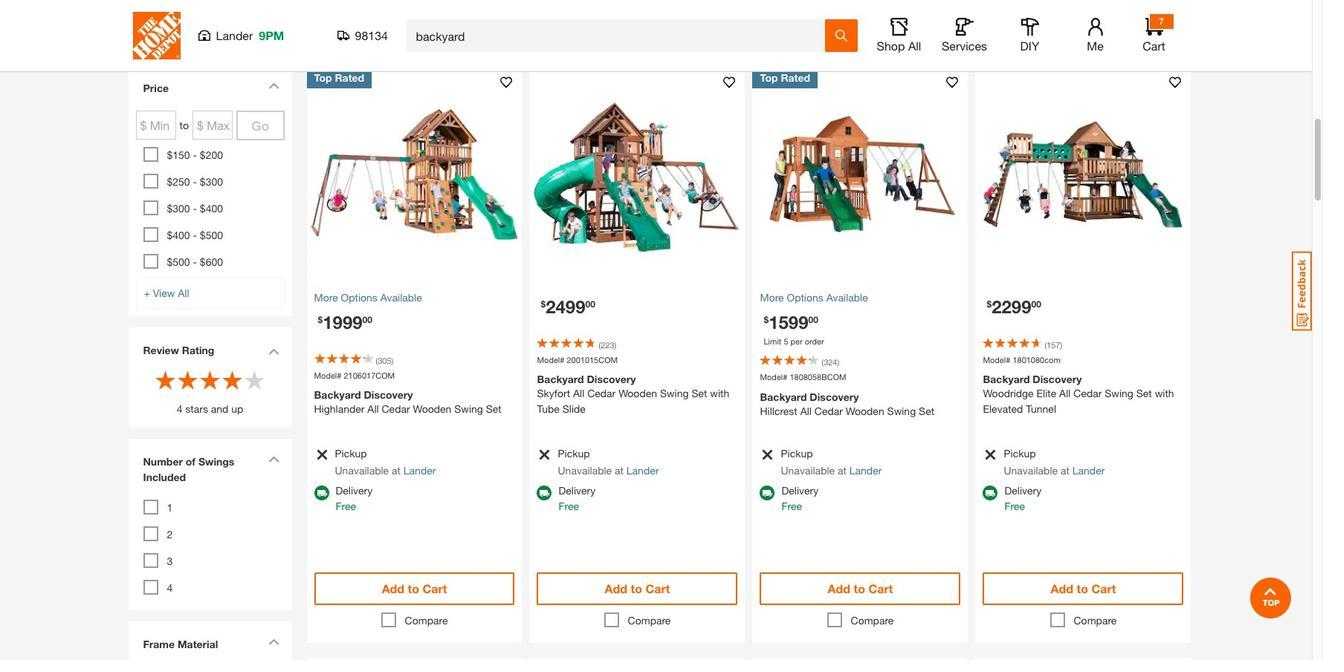 Task type: locate. For each thing, give the bounding box(es) containing it.
4 lander link from the left
[[1072, 465, 1105, 477]]

delivery free
[[336, 485, 373, 513], [559, 485, 596, 513], [782, 485, 819, 513], [1005, 485, 1042, 513]]

to for 2299 available shipping icon
[[1077, 582, 1088, 596]]

up
[[231, 403, 243, 416]]

) up 1801080com
[[1060, 340, 1062, 350]]

to up cloud peak swing set image
[[631, 582, 642, 596]]

unavailable down tunnel
[[1004, 465, 1058, 477]]

(
[[599, 340, 601, 350], [1045, 340, 1047, 350], [376, 356, 378, 366], [822, 358, 824, 368]]

set inside backyard discovery woodridge elite all cedar swing set with elevated tunnel
[[1136, 388, 1152, 400]]

2 with from the left
[[1155, 388, 1174, 400]]

( up 1808058bcom
[[822, 358, 824, 368]]

hillcrest
[[760, 405, 797, 418]]

add to cart for "add to cart" button for 1st lander link from right
[[1051, 582, 1116, 596]]

0 horizontal spatial available shipping image
[[537, 486, 552, 501]]

4
[[177, 403, 182, 416], [167, 582, 173, 595]]

discovery down 2001015com
[[587, 374, 636, 386]]

discovery inside backyard discovery hillcrest all cedar wooden swing set
[[810, 391, 859, 404]]

0 vertical spatial $500
[[200, 229, 223, 242]]

1 horizontal spatial more options available link
[[760, 290, 961, 306]]

$250 - $300
[[167, 175, 223, 188]]

lander
[[216, 28, 253, 42], [403, 465, 436, 477], [626, 465, 659, 477], [849, 465, 882, 477], [1072, 465, 1105, 477]]

more options available link for limit
[[760, 290, 961, 306]]

00 inside $ 1999 00
[[362, 314, 372, 326]]

$ up model# 1801080com
[[987, 299, 992, 310]]

delivery
[[336, 485, 373, 497], [559, 485, 596, 497], [782, 485, 819, 497], [1005, 485, 1042, 497]]

3 unavailable from the left
[[781, 465, 835, 477]]

) for ( 305 )
[[391, 356, 393, 366]]

all up slide
[[573, 388, 584, 400]]

3 delivery from the left
[[782, 485, 819, 497]]

frame material link
[[136, 630, 284, 661]]

$600
[[200, 256, 223, 268]]

add up cloud peak swing set image
[[605, 582, 627, 596]]

( for 305
[[376, 356, 378, 366]]

) up 1808058bcom
[[837, 358, 839, 368]]

highlander
[[314, 403, 365, 416]]

free for 2499's available shipping icon
[[559, 500, 579, 513]]

cedar right elite
[[1074, 388, 1102, 400]]

caret icon image inside number of swings included link
[[268, 456, 279, 463]]

$ inside $ 2299 00
[[987, 299, 992, 310]]

2 top from the left
[[760, 71, 778, 84]]

backyard inside "backyard discovery highlander all cedar wooden swing set"
[[314, 389, 361, 402]]

cedar down 2106017com
[[382, 403, 410, 416]]

available shipping image for limit
[[760, 486, 775, 501]]

$400
[[200, 202, 223, 215], [167, 229, 190, 242]]

1 free from the left
[[336, 500, 356, 513]]

model# up 'highlander'
[[314, 371, 341, 381]]

all inside button
[[908, 39, 921, 53]]

all right hillcrest
[[800, 405, 812, 418]]

pickup unavailable at lander down tunnel
[[1004, 447, 1105, 477]]

services button
[[941, 18, 988, 54]]

$500
[[200, 229, 223, 242], [167, 256, 190, 268]]

1 pickup unavailable at lander from the left
[[335, 447, 436, 477]]

unavailable for second lander link from the left
[[558, 465, 612, 477]]

2 available from the left
[[826, 291, 868, 304]]

0 horizontal spatial more options available link
[[314, 290, 515, 306]]

$500 - $600 link
[[167, 256, 223, 268]]

$ inside $ 2499 00
[[541, 299, 546, 310]]

- for $150
[[193, 149, 197, 161]]

hillcrest all cedar wooden swing set image
[[753, 67, 968, 282]]

0 horizontal spatial more
[[314, 291, 338, 304]]

pickup down slide
[[558, 447, 590, 460]]

add up liberty ii all cedar swing set image
[[828, 582, 850, 596]]

4 free from the left
[[1005, 500, 1025, 513]]

1 options from the left
[[341, 291, 378, 304]]

caret icon image inside price link
[[268, 83, 279, 89]]

1 add from the left
[[382, 582, 404, 596]]

1 horizontal spatial with
[[1155, 388, 1174, 400]]

$300 down $200 at the left top
[[200, 175, 223, 188]]

00 up 1801080com
[[1031, 299, 1041, 310]]

all inside backyard discovery woodridge elite all cedar swing set with elevated tunnel
[[1059, 388, 1071, 400]]

available up 305
[[380, 291, 422, 304]]

$500 up $600
[[200, 229, 223, 242]]

$
[[541, 299, 546, 310], [987, 299, 992, 310], [318, 314, 323, 326], [764, 314, 769, 326]]

2 add to cart button from the left
[[537, 573, 738, 606]]

1 horizontal spatial more options available
[[760, 291, 868, 304]]

available up "324" at bottom
[[826, 291, 868, 304]]

1 rated from the left
[[335, 71, 364, 84]]

4 stars and up
[[177, 403, 243, 416]]

skyfort all cedar wooden swing set with tube slide image
[[530, 67, 745, 282]]

00 for 1599
[[808, 314, 818, 326]]

( up 2001015com
[[599, 340, 601, 350]]

3 pickup unavailable at lander from the left
[[781, 447, 882, 477]]

star symbol image
[[154, 369, 177, 392], [199, 369, 221, 392], [221, 369, 243, 392]]

unavailable for 1st lander link from right
[[1004, 465, 1058, 477]]

1 pickup from the left
[[335, 447, 367, 460]]

caret icon image inside frame material link
[[268, 639, 279, 646]]

limited stock for pickup image
[[537, 449, 551, 462], [760, 449, 774, 462], [983, 449, 997, 462]]

1 horizontal spatial top rated
[[760, 71, 810, 84]]

add to cart button for second lander link from the left
[[537, 573, 738, 606]]

3 at from the left
[[838, 465, 847, 477]]

1 horizontal spatial wooden
[[619, 388, 657, 400]]

add to cart button up cloud peak swing set image
[[537, 573, 738, 606]]

more options available
[[314, 291, 422, 304], [760, 291, 868, 304]]

backyard for highlander
[[314, 389, 361, 402]]

- up "$400 - $500" at the left top of the page
[[193, 202, 197, 215]]

$ up model# 2001015com
[[541, 299, 546, 310]]

backyard up skyfort
[[537, 374, 584, 386]]

2 options from the left
[[787, 291, 823, 304]]

$ inside $ 1999 00
[[318, 314, 323, 326]]

2 unavailable from the left
[[558, 465, 612, 477]]

2 add to cart from the left
[[605, 582, 670, 596]]

00 up order
[[808, 314, 818, 326]]

1 delivery from the left
[[336, 485, 373, 497]]

feedback link image
[[1292, 251, 1312, 332]]

1 vertical spatial view
[[153, 287, 175, 300]]

2 pickup unavailable at lander from the left
[[558, 447, 659, 477]]

add up sterling point all cedar wooden swing set image
[[382, 582, 404, 596]]

and
[[211, 403, 228, 416]]

available shipping image
[[537, 486, 552, 501], [983, 486, 998, 501]]

4 delivery free from the left
[[1005, 485, 1042, 513]]

top for 1999
[[314, 71, 332, 84]]

compare up shop
[[851, 23, 894, 36]]

3 lander link from the left
[[849, 465, 882, 477]]

rated for limit
[[781, 71, 810, 84]]

add to cart button for third lander link
[[760, 573, 961, 606]]

backyard discovery hillcrest all cedar wooden swing set
[[760, 391, 934, 418]]

backyard up hillcrest
[[760, 391, 807, 404]]

number of swings included
[[143, 456, 234, 484]]

delivery free for fourth lander link from the right
[[336, 485, 373, 513]]

view for -
[[151, 25, 173, 37]]

3 add to cart from the left
[[828, 582, 893, 596]]

discovery down 2106017com
[[364, 389, 413, 402]]

1 horizontal spatial available shipping image
[[983, 486, 998, 501]]

discovery down 1808058bcom
[[810, 391, 859, 404]]

1 horizontal spatial 4
[[177, 403, 182, 416]]

cedar for highlander all cedar wooden swing set
[[382, 403, 410, 416]]

add to cart up sterling point all cedar wooden swing set image
[[382, 582, 447, 596]]

star symbol image
[[177, 369, 199, 392], [243, 369, 266, 392]]

unavailable down slide
[[558, 465, 612, 477]]

3 star symbol image from the left
[[221, 369, 243, 392]]

4 add to cart button from the left
[[983, 573, 1184, 606]]

add to cart up cloud peak swing set image
[[605, 582, 670, 596]]

2 horizontal spatial wooden
[[846, 405, 884, 418]]

top rated for limit
[[760, 71, 810, 84]]

more options available link up order
[[760, 290, 961, 306]]

cart for "add to cart" button corresponding to second lander link from the left
[[646, 582, 670, 596]]

0 horizontal spatial options
[[341, 291, 378, 304]]

limited stock for pickup image for 2499
[[537, 449, 551, 462]]

1 horizontal spatial $400
[[200, 202, 223, 215]]

swing inside the backyard discovery skyfort all cedar wooden swing set with tube slide
[[660, 388, 689, 400]]

3 delivery free from the left
[[782, 485, 819, 513]]

star symbol image up 4 stars and up
[[199, 369, 221, 392]]

- view less
[[144, 25, 197, 37]]

- right $250
[[193, 175, 197, 188]]

more options available up $ 1599 00
[[760, 291, 868, 304]]

$250 - $300 link
[[167, 175, 223, 188]]

cloud peak swing set image
[[530, 659, 745, 661]]

2 caret icon image from the top
[[268, 349, 279, 355]]

0 horizontal spatial top rated
[[314, 71, 364, 84]]

- left less
[[144, 25, 148, 37]]

1 unavailable from the left
[[335, 465, 389, 477]]

backyard inside the backyard discovery skyfort all cedar wooden swing set with tube slide
[[537, 374, 584, 386]]

backyard
[[537, 374, 584, 386], [983, 374, 1030, 386], [314, 389, 361, 402], [760, 391, 807, 404]]

- down $300 - $400 link
[[193, 229, 197, 242]]

1 vertical spatial 4
[[167, 582, 173, 595]]

1 more options available from the left
[[314, 291, 422, 304]]

free for available shipping image associated with limit
[[782, 500, 802, 513]]

7
[[1159, 16, 1164, 27]]

1 vertical spatial $400
[[167, 229, 190, 242]]

-
[[144, 25, 148, 37], [193, 149, 197, 161], [193, 175, 197, 188], [193, 202, 197, 215], [193, 229, 197, 242], [193, 256, 197, 268]]

more up '1999'
[[314, 291, 338, 304]]

discovery inside the backyard discovery skyfort all cedar wooden swing set with tube slide
[[587, 374, 636, 386]]

2 more options available link from the left
[[760, 290, 961, 306]]

model# 2106017com
[[314, 371, 395, 381]]

( 305 )
[[376, 356, 393, 366]]

3 caret icon image from the top
[[268, 456, 279, 463]]

4 down the 3 on the bottom left of the page
[[167, 582, 173, 595]]

$200
[[200, 149, 223, 161]]

options up $ 1999 00
[[341, 291, 378, 304]]

223
[[601, 340, 614, 350]]

model# for model# 2106017com
[[314, 371, 341, 381]]

with inside backyard discovery woodridge elite all cedar swing set with elevated tunnel
[[1155, 388, 1174, 400]]

wooden inside the backyard discovery skyfort all cedar wooden swing set with tube slide
[[619, 388, 657, 400]]

0 vertical spatial view
[[151, 25, 173, 37]]

cedar down 1808058bcom
[[815, 405, 843, 418]]

98134 button
[[337, 28, 388, 43]]

go
[[251, 117, 270, 133]]

0 horizontal spatial limited stock for pickup image
[[537, 449, 551, 462]]

1 available shipping image from the left
[[537, 486, 552, 501]]

1 horizontal spatial options
[[787, 291, 823, 304]]

cart 7
[[1143, 16, 1165, 53]]

limited stock for pickup image for 2299
[[983, 449, 997, 462]]

discovery for skyfort
[[587, 374, 636, 386]]

3 pickup from the left
[[781, 447, 813, 460]]

1 horizontal spatial more
[[760, 291, 784, 304]]

00 inside $ 2299 00
[[1031, 299, 1041, 310]]

2 star symbol image from the left
[[199, 369, 221, 392]]

2 delivery from the left
[[559, 485, 596, 497]]

add to cart button up liberty ii all cedar swing set image
[[760, 573, 961, 606]]

0 horizontal spatial $500
[[167, 256, 190, 268]]

$400 down $300 - $400 link
[[167, 229, 190, 242]]

set inside "backyard discovery highlander all cedar wooden swing set"
[[486, 403, 502, 416]]

2 more options available from the left
[[760, 291, 868, 304]]

2 pickup from the left
[[558, 447, 590, 460]]

wooden inside "backyard discovery highlander all cedar wooden swing set"
[[413, 403, 451, 416]]

1 horizontal spatial top
[[760, 71, 778, 84]]

1808058bcom
[[790, 373, 846, 382]]

00 up 2001015com
[[585, 299, 595, 310]]

services
[[942, 39, 987, 53]]

1 horizontal spatial rated
[[781, 71, 810, 84]]

compare right '98134'
[[405, 23, 448, 36]]

3 add from the left
[[828, 582, 850, 596]]

all right 'highlander'
[[367, 403, 379, 416]]

add to cart up liberty ii all cedar swing set image
[[828, 582, 893, 596]]

with inside the backyard discovery skyfort all cedar wooden swing set with tube slide
[[710, 388, 729, 400]]

options for limit
[[787, 291, 823, 304]]

pickup down hillcrest
[[781, 447, 813, 460]]

delivery free for 1st lander link from right
[[1005, 485, 1042, 513]]

1 available shipping image from the left
[[314, 486, 329, 501]]

4 left stars
[[177, 403, 182, 416]]

swing for woodridge elite all cedar swing set with elevated tunnel
[[1105, 388, 1134, 400]]

more options available up $ 1999 00
[[314, 291, 422, 304]]

model# 1808058bcom
[[760, 373, 846, 382]]

$ up limit
[[764, 314, 769, 326]]

tunnel
[[1026, 403, 1056, 416]]

free
[[336, 500, 356, 513], [559, 500, 579, 513], [782, 500, 802, 513], [1005, 500, 1025, 513]]

1 limited stock for pickup image from the left
[[537, 449, 551, 462]]

unavailable down 'highlander'
[[335, 465, 389, 477]]

1 add to cart from the left
[[382, 582, 447, 596]]

2 at from the left
[[615, 465, 624, 477]]

model# up hillcrest
[[760, 373, 787, 382]]

cedar inside backyard discovery hillcrest all cedar wooden swing set
[[815, 405, 843, 418]]

discovery up elite
[[1033, 374, 1082, 386]]

delivery for 2299 available shipping icon
[[1005, 485, 1042, 497]]

swing inside backyard discovery hillcrest all cedar wooden swing set
[[887, 405, 916, 418]]

0 vertical spatial $300
[[200, 175, 223, 188]]

2 rated from the left
[[781, 71, 810, 84]]

) up 2001015com
[[614, 340, 616, 350]]

) up 2106017com
[[391, 356, 393, 366]]

$ up model# 2106017com
[[318, 314, 323, 326]]

4 caret icon image from the top
[[268, 639, 279, 646]]

4 add to cart from the left
[[1051, 582, 1116, 596]]

cart up tanglewood all cedar swing set image
[[1092, 582, 1116, 596]]

1 more from the left
[[314, 291, 338, 304]]

at for third lander link
[[838, 465, 847, 477]]

- left $600
[[193, 256, 197, 268]]

add to cart for "add to cart" button corresponding to second lander link from the left
[[605, 582, 670, 596]]

3 free from the left
[[782, 500, 802, 513]]

cart for "add to cart" button for 1st lander link from right
[[1092, 582, 1116, 596]]

1 top rated from the left
[[314, 71, 364, 84]]

cedar down 2001015com
[[587, 388, 616, 400]]

wooden
[[619, 388, 657, 400], [413, 403, 451, 416], [846, 405, 884, 418]]

to up liberty ii all cedar swing set image
[[854, 582, 865, 596]]

1 horizontal spatial star symbol image
[[243, 369, 266, 392]]

more options available link
[[314, 290, 515, 306], [760, 290, 961, 306]]

backyard up woodridge
[[983, 374, 1030, 386]]

cart down 7
[[1143, 39, 1165, 53]]

cedar inside the backyard discovery skyfort all cedar wooden swing set with tube slide
[[587, 388, 616, 400]]

2 free from the left
[[559, 500, 579, 513]]

shop all
[[877, 39, 921, 53]]

2 horizontal spatial limited stock for pickup image
[[983, 449, 997, 462]]

backyard inside backyard discovery woodridge elite all cedar swing set with elevated tunnel
[[983, 374, 1030, 386]]

compare up me
[[1074, 23, 1117, 36]]

( for 157
[[1045, 340, 1047, 350]]

0 horizontal spatial $300
[[167, 202, 190, 215]]

more up 1599
[[760, 291, 784, 304]]

wooden inside backyard discovery hillcrest all cedar wooden swing set
[[846, 405, 884, 418]]

more for 1999
[[314, 291, 338, 304]]

) for ( 157 )
[[1060, 340, 1062, 350]]

set inside backyard discovery hillcrest all cedar wooden swing set
[[919, 405, 934, 418]]

pickup unavailable at lander down slide
[[558, 447, 659, 477]]

( up 2106017com
[[376, 356, 378, 366]]

2 available shipping image from the left
[[983, 486, 998, 501]]

discovery
[[587, 374, 636, 386], [1033, 374, 1082, 386], [364, 389, 413, 402], [810, 391, 859, 404]]

3 add to cart button from the left
[[760, 573, 961, 606]]

0 horizontal spatial available shipping image
[[314, 486, 329, 501]]

00 up 2106017com
[[362, 314, 372, 326]]

1
[[167, 502, 173, 514]]

1 caret icon image from the top
[[268, 83, 279, 89]]

unavailable down hillcrest
[[781, 465, 835, 477]]

at for 1st lander link from right
[[1061, 465, 1070, 477]]

0 horizontal spatial $400
[[167, 229, 190, 242]]

all right elite
[[1059, 388, 1071, 400]]

with for 2299
[[1155, 388, 1174, 400]]

backyard discovery woodridge elite all cedar swing set with elevated tunnel
[[983, 374, 1174, 416]]

4 delivery from the left
[[1005, 485, 1042, 497]]

1 with from the left
[[710, 388, 729, 400]]

available shipping image
[[314, 486, 329, 501], [760, 486, 775, 501]]

1 horizontal spatial available
[[826, 291, 868, 304]]

2 more from the left
[[760, 291, 784, 304]]

more
[[314, 291, 338, 304], [760, 291, 784, 304]]

backyard for woodridge
[[983, 374, 1030, 386]]

4 pickup from the left
[[1004, 447, 1036, 460]]

delivery for available shipping image associated with limit
[[782, 485, 819, 497]]

00 inside $ 2499 00
[[585, 299, 595, 310]]

material
[[178, 639, 218, 651]]

free for 2299 available shipping icon
[[1005, 500, 1025, 513]]

pickup for 2499 limited stock for pickup image
[[558, 447, 590, 460]]

model#
[[537, 355, 564, 365], [983, 355, 1010, 365], [314, 371, 341, 381], [760, 373, 787, 382]]

elite
[[1037, 388, 1056, 400]]

pickup unavailable at lander
[[335, 447, 436, 477], [558, 447, 659, 477], [781, 447, 882, 477], [1004, 447, 1105, 477]]

view left less
[[151, 25, 173, 37]]

top rated for 1999
[[314, 71, 364, 84]]

4 unavailable from the left
[[1004, 465, 1058, 477]]

$300 down $250
[[167, 202, 190, 215]]

$300
[[200, 175, 223, 188], [167, 202, 190, 215]]

1 add to cart button from the left
[[314, 573, 515, 606]]

1 available from the left
[[380, 291, 422, 304]]

1 top from the left
[[314, 71, 332, 84]]

all
[[908, 39, 921, 53], [178, 287, 189, 300], [573, 388, 584, 400], [1059, 388, 1071, 400], [367, 403, 379, 416], [800, 405, 812, 418]]

limited stock for pickup image down tube
[[537, 449, 551, 462]]

$ inside $ 1599 00
[[764, 314, 769, 326]]

1 horizontal spatial available shipping image
[[760, 486, 775, 501]]

cedar inside "backyard discovery highlander all cedar wooden swing set"
[[382, 403, 410, 416]]

star symbol image down review
[[154, 369, 177, 392]]

1 horizontal spatial $500
[[200, 229, 223, 242]]

$ for 1599
[[764, 314, 769, 326]]

caret icon image
[[268, 83, 279, 89], [268, 349, 279, 355], [268, 456, 279, 463], [268, 639, 279, 646]]

add to cart button for 1st lander link from right
[[983, 573, 1184, 606]]

1 lander link from the left
[[403, 465, 436, 477]]

1 more options available link from the left
[[314, 290, 515, 306]]

$500 down "$400 - $500" at the left top of the page
[[167, 256, 190, 268]]

star symbol image up "up"
[[221, 369, 243, 392]]

backyard up 'highlander'
[[314, 389, 361, 402]]

to up sterling point all cedar wooden swing set image
[[408, 582, 419, 596]]

discovery inside backyard discovery woodridge elite all cedar swing set with elevated tunnel
[[1033, 374, 1082, 386]]

0 horizontal spatial star symbol image
[[177, 369, 199, 392]]

compare up cloud peak swing set image
[[628, 615, 671, 627]]

1 horizontal spatial limited stock for pickup image
[[760, 449, 774, 462]]

0 horizontal spatial top
[[314, 71, 332, 84]]

- for $300
[[193, 202, 197, 215]]

add up tanglewood all cedar swing set image
[[1051, 582, 1073, 596]]

me button
[[1072, 18, 1119, 54]]

model# for model# 1801080com
[[983, 355, 1010, 365]]

swing inside backyard discovery woodridge elite all cedar swing set with elevated tunnel
[[1105, 388, 1134, 400]]

model# up woodridge
[[983, 355, 1010, 365]]

$150
[[167, 149, 190, 161]]

with for 2499
[[710, 388, 729, 400]]

2 top rated from the left
[[760, 71, 810, 84]]

view right "+" on the left top of the page
[[153, 287, 175, 300]]

- right the $150
[[193, 149, 197, 161]]

delivery free for third lander link
[[782, 485, 819, 513]]

0 horizontal spatial with
[[710, 388, 729, 400]]

0 horizontal spatial rated
[[335, 71, 364, 84]]

options up $ 1599 00
[[787, 291, 823, 304]]

2 available shipping image from the left
[[760, 486, 775, 501]]

add to cart up tanglewood all cedar swing set image
[[1051, 582, 1116, 596]]

backyard inside backyard discovery hillcrest all cedar wooden swing set
[[760, 391, 807, 404]]

4 pickup unavailable at lander from the left
[[1004, 447, 1105, 477]]

set
[[692, 388, 707, 400], [1136, 388, 1152, 400], [486, 403, 502, 416], [919, 405, 934, 418]]

diy button
[[1006, 18, 1054, 54]]

1 delivery free from the left
[[336, 485, 373, 513]]

( up 1801080com
[[1045, 340, 1047, 350]]

number of swings included link
[[136, 447, 284, 497]]

- for $250
[[193, 175, 197, 188]]

4 at from the left
[[1061, 465, 1070, 477]]

available shipping image for 2299
[[983, 486, 998, 501]]

cedar for skyfort all cedar wooden swing set with tube slide
[[587, 388, 616, 400]]

model# up skyfort
[[537, 355, 564, 365]]

more options available link up ( 305 )
[[314, 290, 515, 306]]

at
[[392, 465, 401, 477], [615, 465, 624, 477], [838, 465, 847, 477], [1061, 465, 1070, 477]]

set inside the backyard discovery skyfort all cedar wooden swing set with tube slide
[[692, 388, 707, 400]]

limited stock for pickup image down hillcrest
[[760, 449, 774, 462]]

me
[[1087, 39, 1104, 53]]

2 delivery free from the left
[[559, 485, 596, 513]]

0 horizontal spatial more options available
[[314, 291, 422, 304]]

with
[[710, 388, 729, 400], [1155, 388, 1174, 400]]

0 horizontal spatial wooden
[[413, 403, 451, 416]]

price-range-upperBound telephone field
[[192, 111, 233, 140]]

0 horizontal spatial available
[[380, 291, 422, 304]]

1 at from the left
[[392, 465, 401, 477]]

tanglewood all cedar swing set image
[[976, 659, 1191, 661]]

more options available for 1999
[[314, 291, 422, 304]]

3 limited stock for pickup image from the left
[[983, 449, 997, 462]]

( for 223
[[599, 340, 601, 350]]

pickup unavailable at lander down backyard discovery hillcrest all cedar wooden swing set
[[781, 447, 882, 477]]

00 inside $ 1599 00
[[808, 314, 818, 326]]

view
[[151, 25, 173, 37], [153, 287, 175, 300]]

to for 2499's available shipping icon
[[631, 582, 642, 596]]

pickup right limited stock for pickup icon
[[335, 447, 367, 460]]

cedar for hillcrest all cedar wooden swing set
[[815, 405, 843, 418]]

discovery inside "backyard discovery highlander all cedar wooden swing set"
[[364, 389, 413, 402]]

swing inside "backyard discovery highlander all cedar wooden swing set"
[[454, 403, 483, 416]]



Task type: vqa. For each thing, say whether or not it's contained in the screenshot.
FINISH
no



Task type: describe. For each thing, give the bounding box(es) containing it.
2 add from the left
[[605, 582, 627, 596]]

number
[[143, 456, 183, 468]]

pickup for limited stock for pickup icon
[[335, 447, 367, 460]]

pickup unavailable at lander for 1st lander link from right
[[1004, 447, 1105, 477]]

2001015com
[[567, 355, 618, 365]]

rated for 1999
[[335, 71, 364, 84]]

5
[[784, 337, 788, 346]]

discovery for woodridge
[[1033, 374, 1082, 386]]

included
[[143, 471, 186, 484]]

324
[[824, 358, 837, 368]]

price
[[143, 82, 169, 94]]

price link
[[136, 73, 284, 107]]

pickup unavailable at lander for fourth lander link from the right
[[335, 447, 436, 477]]

$ for 1999
[[318, 314, 323, 326]]

backyard discovery skyfort all cedar wooden swing set with tube slide
[[537, 374, 729, 416]]

to left 'price-range-upperbound' phone field
[[180, 119, 189, 132]]

( 223 )
[[599, 340, 616, 350]]

rating
[[182, 344, 214, 357]]

caret icon image for price
[[268, 83, 279, 89]]

set for woodridge elite all cedar swing set with elevated tunnel
[[1136, 388, 1152, 400]]

What can we help you find today? search field
[[416, 20, 824, 51]]

$ for 2299
[[987, 299, 992, 310]]

woodridge elite all cedar swing set with elevated tunnel image
[[976, 67, 1191, 282]]

available shipping image for 2499
[[537, 486, 552, 501]]

review rating
[[143, 344, 214, 357]]

$300 - $400 link
[[167, 202, 223, 215]]

$ 1599 00
[[764, 312, 818, 333]]

more options available for limit
[[760, 291, 868, 304]]

the home depot logo image
[[133, 12, 180, 59]]

available shipping image for 1999
[[314, 486, 329, 501]]

slide
[[562, 403, 586, 416]]

98134
[[355, 28, 388, 42]]

available for limit
[[826, 291, 868, 304]]

top for limit
[[760, 71, 778, 84]]

9pm
[[259, 28, 284, 42]]

delivery free for second lander link from the left
[[559, 485, 596, 513]]

at for second lander link from the left
[[615, 465, 624, 477]]

per
[[791, 337, 803, 346]]

2 limited stock for pickup image from the left
[[760, 449, 774, 462]]

2299
[[992, 297, 1031, 317]]

set for highlander all cedar wooden swing set
[[486, 403, 502, 416]]

set for skyfort all cedar wooden swing set with tube slide
[[692, 388, 707, 400]]

backyard discovery highlander all cedar wooden swing set
[[314, 389, 502, 416]]

shop all button
[[875, 18, 923, 54]]

go button
[[236, 110, 284, 140]]

pickup for second limited stock for pickup image from the right
[[781, 447, 813, 460]]

2499
[[546, 297, 585, 317]]

$400 - $500
[[167, 229, 223, 242]]

pickup for limited stock for pickup image related to 2299
[[1004, 447, 1036, 460]]

woodridge
[[983, 388, 1034, 400]]

$300 - $400
[[167, 202, 223, 215]]

$150 - $200 link
[[167, 149, 223, 161]]

+ view all
[[144, 287, 189, 300]]

at for fourth lander link from the right
[[392, 465, 401, 477]]

of
[[186, 456, 196, 468]]

limit 5 per order
[[764, 337, 824, 346]]

elevated
[[983, 403, 1023, 416]]

2106017com
[[344, 371, 395, 381]]

model# 1801080com
[[983, 355, 1061, 365]]

to for available shipping image associated with limit
[[854, 582, 865, 596]]

frame
[[143, 639, 175, 651]]

2 lander link from the left
[[626, 465, 659, 477]]

unavailable for third lander link
[[781, 465, 835, 477]]

add to cart for "add to cart" button for fourth lander link from the right
[[382, 582, 447, 596]]

compare up sterling point all cedar wooden swing set image
[[405, 615, 448, 627]]

price-range-lowerBound telephone field
[[136, 111, 176, 140]]

skyfort
[[537, 388, 570, 400]]

order
[[805, 337, 824, 346]]

all inside backyard discovery hillcrest all cedar wooden swing set
[[800, 405, 812, 418]]

backyard for skyfort
[[537, 374, 584, 386]]

cart for "add to cart" button for fourth lander link from the right
[[423, 582, 447, 596]]

available for 1999
[[380, 291, 422, 304]]

) for ( 324 )
[[837, 358, 839, 368]]

compare up tanglewood all cedar swing set image
[[1074, 615, 1117, 627]]

swing for hillcrest all cedar wooden swing set
[[887, 405, 916, 418]]

add to cart button for fourth lander link from the right
[[314, 573, 515, 606]]

( for 324
[[822, 358, 824, 368]]

lander 9pm
[[216, 28, 284, 42]]

$500 - $600
[[167, 256, 223, 268]]

+
[[144, 287, 150, 300]]

add to cart for "add to cart" button corresponding to third lander link
[[828, 582, 893, 596]]

1999
[[323, 312, 362, 333]]

1801080com
[[1013, 355, 1061, 365]]

view for +
[[153, 287, 175, 300]]

cedar inside backyard discovery woodridge elite all cedar swing set with elevated tunnel
[[1074, 388, 1102, 400]]

tube
[[537, 403, 560, 416]]

2 star symbol image from the left
[[243, 369, 266, 392]]

limited stock for pickup image
[[314, 449, 328, 462]]

1 2 3 4
[[167, 502, 173, 595]]

00 for 2499
[[585, 299, 595, 310]]

free for available shipping image related to 1999
[[336, 500, 356, 513]]

backyard for hillcrest
[[760, 391, 807, 404]]

157
[[1047, 340, 1060, 350]]

2
[[167, 529, 173, 541]]

3
[[167, 555, 173, 568]]

caret icon image for number of swings included
[[268, 456, 279, 463]]

compare up liberty ii all cedar swing set image
[[851, 615, 894, 627]]

0 vertical spatial $400
[[200, 202, 223, 215]]

$250
[[167, 175, 190, 188]]

3 link
[[167, 555, 173, 568]]

$ 1999 00
[[318, 312, 372, 333]]

0 horizontal spatial 4
[[167, 582, 173, 595]]

model# for model# 1808058bcom
[[760, 373, 787, 382]]

1 star symbol image from the left
[[177, 369, 199, 392]]

2 link
[[167, 529, 173, 541]]

swing for skyfort all cedar wooden swing set with tube slide
[[660, 388, 689, 400]]

- for $500
[[193, 256, 197, 268]]

limit
[[764, 337, 781, 346]]

delivery for 2499's available shipping icon
[[559, 485, 596, 497]]

liberty ii all cedar swing set image
[[753, 659, 968, 661]]

sterling point all cedar wooden swing set image
[[307, 659, 522, 661]]

pickup unavailable at lander for second lander link from the left
[[558, 447, 659, 477]]

options for 1999
[[341, 291, 378, 304]]

wooden for limit
[[846, 405, 884, 418]]

( 157 )
[[1045, 340, 1062, 350]]

model# for model# 2001015com
[[537, 355, 564, 365]]

swings
[[198, 456, 234, 468]]

all inside "backyard discovery highlander all cedar wooden swing set"
[[367, 403, 379, 416]]

$ 2299 00
[[987, 297, 1041, 317]]

1 link
[[167, 502, 173, 514]]

4 link
[[167, 582, 173, 595]]

highlander all cedar wooden swing set image
[[307, 67, 522, 282]]

$ 2499 00
[[541, 297, 595, 317]]

shop
[[877, 39, 905, 53]]

all down the $500 - $600 on the left of page
[[178, 287, 189, 300]]

all inside the backyard discovery skyfort all cedar wooden swing set with tube slide
[[573, 388, 584, 400]]

305
[[378, 356, 391, 366]]

4 add from the left
[[1051, 582, 1073, 596]]

$400 - $500 link
[[167, 229, 223, 242]]

delivery for available shipping image related to 1999
[[336, 485, 373, 497]]

more for limit
[[760, 291, 784, 304]]

pickup unavailable at lander for third lander link
[[781, 447, 882, 477]]

1 horizontal spatial $300
[[200, 175, 223, 188]]

frame material
[[143, 639, 218, 651]]

set for hillcrest all cedar wooden swing set
[[919, 405, 934, 418]]

stars
[[185, 403, 208, 416]]

$150 - $200
[[167, 149, 223, 161]]

1 vertical spatial $300
[[167, 202, 190, 215]]

wooden for 1999
[[413, 403, 451, 416]]

) for ( 223 )
[[614, 340, 616, 350]]

swing for highlander all cedar wooden swing set
[[454, 403, 483, 416]]

review
[[143, 344, 179, 357]]

caret icon image for frame material
[[268, 639, 279, 646]]

- for $400
[[193, 229, 197, 242]]

model# 2001015com
[[537, 355, 618, 365]]

to for available shipping image related to 1999
[[408, 582, 419, 596]]

1599
[[769, 312, 808, 333]]

discovery for hillcrest
[[810, 391, 859, 404]]

1 star symbol image from the left
[[154, 369, 177, 392]]

diy
[[1020, 39, 1039, 53]]

0 vertical spatial 4
[[177, 403, 182, 416]]

1 vertical spatial $500
[[167, 256, 190, 268]]

- view less link
[[136, 15, 284, 47]]

unavailable for fourth lander link from the right
[[335, 465, 389, 477]]

$ for 2499
[[541, 299, 546, 310]]

more options available link for 1999
[[314, 290, 515, 306]]



